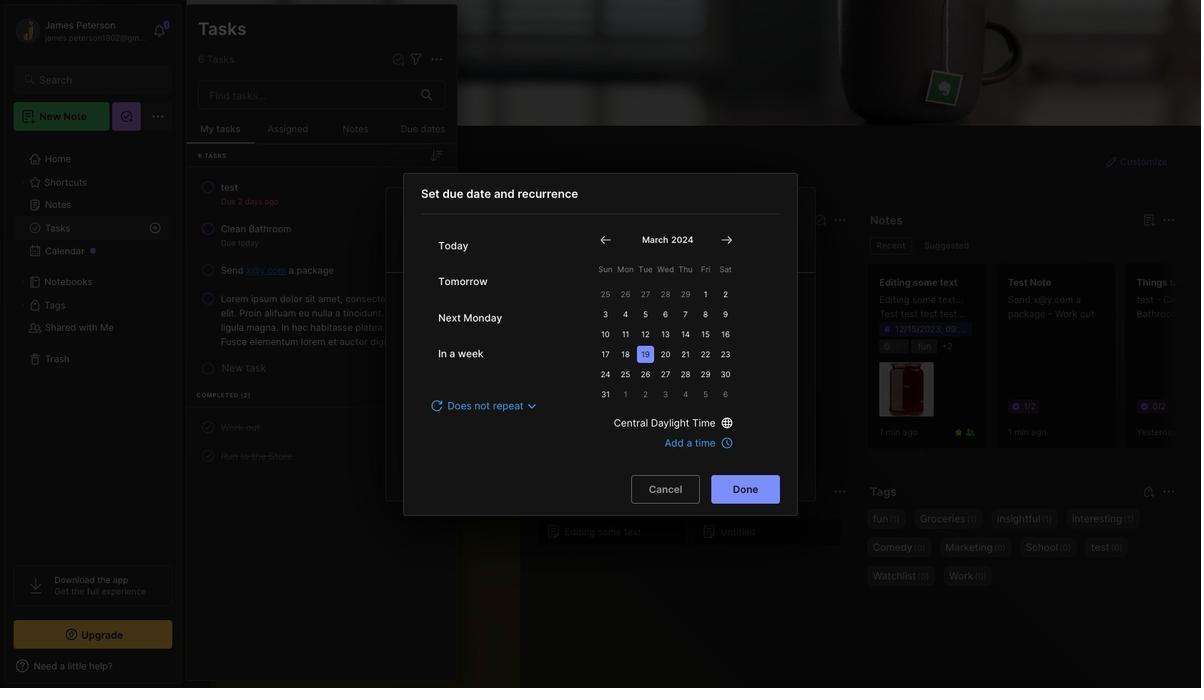 Task type: locate. For each thing, give the bounding box(es) containing it.
2 row from the top
[[192, 216, 451, 255]]

1 horizontal spatial tab
[[918, 237, 976, 255]]

Search text field
[[39, 73, 159, 87]]

test 0 cell
[[221, 180, 238, 194]]

None search field
[[39, 71, 159, 88]]

0 horizontal spatial tab
[[870, 237, 912, 255]]

clean bathroom 1 cell
[[221, 222, 291, 236]]

tree
[[5, 139, 181, 553]]

2 tab from the left
[[918, 237, 976, 255]]

3 row from the top
[[192, 257, 451, 283]]

tab
[[870, 237, 912, 255], [918, 237, 976, 255]]

none search field inside main element
[[39, 71, 159, 88]]

2024 field
[[669, 234, 694, 246]]

thumbnail image
[[880, 363, 934, 417]]

expand tags image
[[19, 301, 27, 310]]

Start writing… text field
[[222, 510, 520, 689]]

main element
[[0, 0, 186, 689]]

row
[[192, 174, 451, 213], [192, 216, 451, 255], [192, 257, 451, 283], [192, 286, 451, 355], [192, 415, 451, 440], [192, 443, 451, 469]]

tab list
[[870, 237, 1173, 255]]

6 row from the top
[[192, 443, 451, 469]]

select a due date element
[[421, 214, 780, 462]]

collapse 01_completed image
[[429, 388, 443, 403]]

tree inside main element
[[5, 139, 181, 553]]

1 tab from the left
[[870, 237, 912, 255]]

expand notebooks image
[[19, 278, 27, 287]]

row group
[[187, 144, 457, 481], [538, 246, 850, 448], [867, 263, 1201, 458], [538, 518, 850, 555]]

March field
[[639, 234, 669, 246]]

new task image
[[813, 213, 827, 227]]

new task image
[[391, 52, 405, 66]]



Task type: describe. For each thing, give the bounding box(es) containing it.
5 row from the top
[[192, 415, 451, 440]]

lorem ipsum dolor sit amet, consectetur adipiscing elit. proin alifuam eu nulla a tincidunt. curabitur ut ligula magna. in hac habitasse platea dictumst. fusce elementum lorem et auctor dignissim. proin eget mi id urna euismod consectetur. pellentesque porttitor ac urna quis fermentum: 3 cell
[[221, 292, 445, 349]]

work out 0 cell
[[221, 420, 260, 435]]

run to the store 1 cell
[[221, 449, 292, 463]]

Find tasks… text field
[[201, 83, 413, 107]]

1 row from the top
[[192, 174, 451, 213]]

Dropdown List field
[[430, 394, 541, 417]]

send x@y.com a package 2 cell
[[221, 263, 334, 277]]

4 row from the top
[[192, 286, 451, 355]]



Task type: vqa. For each thing, say whether or not it's contained in the screenshot.
option
no



